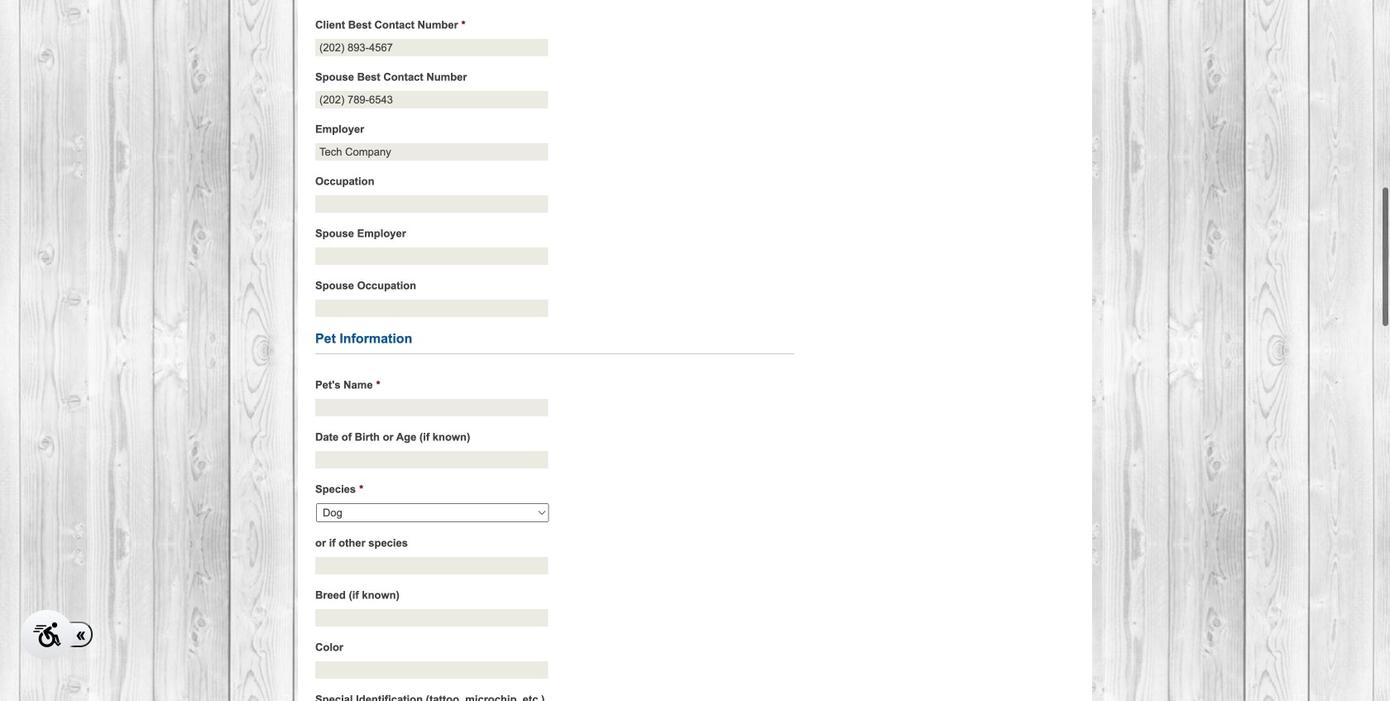 Task type: locate. For each thing, give the bounding box(es) containing it.
None text field
[[315, 195, 548, 213], [315, 247, 548, 265], [315, 300, 548, 317], [315, 399, 548, 416], [315, 609, 548, 627], [315, 661, 548, 679], [315, 195, 548, 213], [315, 247, 548, 265], [315, 300, 548, 317], [315, 399, 548, 416], [315, 609, 548, 627], [315, 661, 548, 679]]

None text field
[[315, 39, 548, 56], [315, 91, 548, 108], [315, 143, 548, 161], [315, 451, 548, 468], [315, 557, 548, 574], [315, 39, 548, 56], [315, 91, 548, 108], [315, 143, 548, 161], [315, 451, 548, 468], [315, 557, 548, 574]]

wheelchair image
[[33, 622, 61, 647]]



Task type: vqa. For each thing, say whether or not it's contained in the screenshot.
OPTION
no



